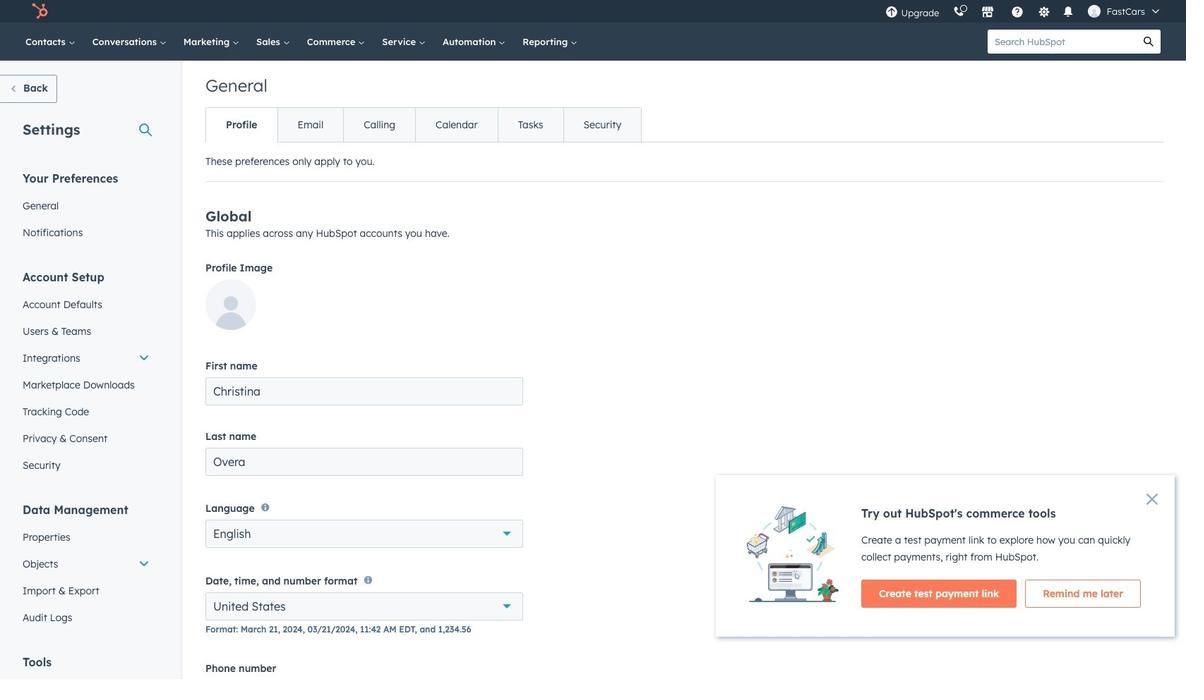 Task type: locate. For each thing, give the bounding box(es) containing it.
None text field
[[205, 378, 523, 406]]

marketplaces image
[[982, 6, 994, 19]]

account setup element
[[14, 270, 158, 479]]

your preferences element
[[14, 171, 158, 246]]

None text field
[[205, 448, 523, 477]]

Search HubSpot search field
[[988, 30, 1137, 54]]

menu
[[879, 0, 1169, 23]]

christina overa image
[[1088, 5, 1101, 18]]

navigation
[[205, 107, 642, 143]]



Task type: vqa. For each thing, say whether or not it's contained in the screenshot.
first Press to sort. image from the right
no



Task type: describe. For each thing, give the bounding box(es) containing it.
close image
[[1147, 494, 1158, 506]]

data management element
[[14, 503, 158, 632]]



